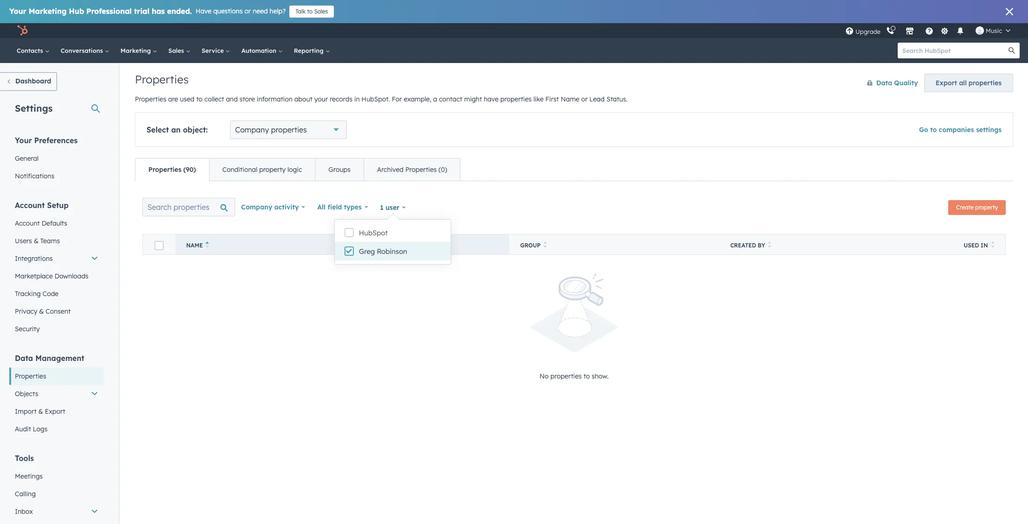 Task type: vqa. For each thing, say whether or not it's contained in the screenshot.
INBOX
yes



Task type: locate. For each thing, give the bounding box(es) containing it.
users & teams link
[[9, 232, 104, 250]]

properties inside properties (90) link
[[148, 166, 182, 174]]

0 vertical spatial sales
[[314, 8, 328, 15]]

0 horizontal spatial press to sort. image
[[769, 242, 772, 248]]

no
[[540, 373, 549, 381]]

hubspot link
[[11, 25, 35, 36]]

account up users
[[15, 219, 40, 228]]

1 vertical spatial data
[[15, 354, 33, 363]]

press to sort. image for created by
[[769, 242, 772, 248]]

2 horizontal spatial press to sort. element
[[991, 242, 995, 250]]

properties up the objects
[[15, 373, 46, 381]]

properties inside popup button
[[271, 125, 307, 135]]

0 horizontal spatial export
[[45, 408, 65, 416]]

marketplaces image
[[906, 27, 915, 36]]

and
[[226, 95, 238, 103]]

(90)
[[183, 166, 196, 174]]

0 vertical spatial account
[[15, 201, 45, 210]]

press to sort. element inside used in button
[[991, 242, 995, 250]]

calling link
[[9, 486, 104, 503]]

logic
[[288, 166, 302, 174]]

0 vertical spatial &
[[34, 237, 38, 245]]

property for create
[[976, 204, 999, 211]]

press to sort. element right group
[[544, 242, 547, 250]]

name
[[561, 95, 580, 103], [186, 242, 203, 249]]

1 horizontal spatial marketing
[[121, 47, 153, 54]]

press to sort. element right in
[[991, 242, 995, 250]]

marketplaces button
[[901, 23, 920, 38]]

settings
[[977, 126, 1002, 134]]

like
[[534, 95, 544, 103]]

press to sort. image
[[769, 242, 772, 248], [991, 242, 995, 248]]

1 vertical spatial property
[[976, 204, 999, 211]]

marketing left the hub
[[29, 6, 67, 16]]

& inside data management element
[[38, 408, 43, 416]]

audit
[[15, 426, 31, 434]]

3 press to sort. element from the left
[[991, 242, 995, 250]]

by
[[758, 242, 766, 249]]

0 vertical spatial property
[[259, 166, 286, 174]]

1 vertical spatial name
[[186, 242, 203, 249]]

0 horizontal spatial marketing
[[29, 6, 67, 16]]

0 horizontal spatial name
[[186, 242, 203, 249]]

hubspot.
[[362, 95, 390, 103]]

property left logic
[[259, 166, 286, 174]]

& for consent
[[39, 308, 44, 316]]

0 vertical spatial company
[[235, 125, 269, 135]]

1 horizontal spatial sales
[[314, 8, 328, 15]]

data
[[877, 79, 893, 87], [15, 354, 33, 363]]

privacy & consent
[[15, 308, 71, 316]]

contacts link
[[11, 38, 55, 63]]

0 horizontal spatial press to sort. element
[[544, 242, 547, 250]]

company for company activity
[[241, 203, 272, 212]]

quality
[[895, 79, 919, 87]]

account for account setup
[[15, 201, 45, 210]]

press to sort. element
[[544, 242, 547, 250], [769, 242, 772, 250], [991, 242, 995, 250]]

0 horizontal spatial property
[[259, 166, 286, 174]]

marketing link
[[115, 38, 163, 63]]

0 vertical spatial marketing
[[29, 6, 67, 16]]

1 vertical spatial your
[[15, 136, 32, 145]]

export down objects button
[[45, 408, 65, 416]]

company inside company properties popup button
[[235, 125, 269, 135]]

or left lead
[[582, 95, 588, 103]]

archived properties (0) link
[[364, 159, 460, 181]]

objects button
[[9, 386, 104, 403]]

company inside company activity "popup button"
[[241, 203, 272, 212]]

groups link
[[315, 159, 364, 181]]

0 vertical spatial your
[[9, 6, 26, 16]]

press to sort. element for created by
[[769, 242, 772, 250]]

1 press to sort. image from the left
[[769, 242, 772, 248]]

1 vertical spatial account
[[15, 219, 40, 228]]

has
[[152, 6, 165, 16]]

property for conditional
[[259, 166, 286, 174]]

export all properties button
[[925, 74, 1014, 92]]

properties right no
[[551, 373, 582, 381]]

account setup element
[[9, 200, 104, 338]]

your up "general" at left
[[15, 136, 32, 145]]

(0)
[[439, 166, 447, 174]]

properties left (0)
[[406, 166, 437, 174]]

1 horizontal spatial press to sort. element
[[769, 242, 772, 250]]

& inside "link"
[[34, 237, 38, 245]]

your inside your preferences element
[[15, 136, 32, 145]]

properties left (90)
[[148, 166, 182, 174]]

logs
[[33, 426, 48, 434]]

users & teams
[[15, 237, 60, 245]]

marketing
[[29, 6, 67, 16], [121, 47, 153, 54]]

data left quality
[[877, 79, 893, 87]]

0 vertical spatial export
[[936, 79, 958, 87]]

reporting
[[294, 47, 326, 54]]

1 press to sort. element from the left
[[544, 242, 547, 250]]

used
[[180, 95, 195, 103]]

import
[[15, 408, 37, 416]]

properties down information
[[271, 125, 307, 135]]

1 horizontal spatial name
[[561, 95, 580, 103]]

& right privacy
[[39, 308, 44, 316]]

properties inside button
[[969, 79, 1002, 87]]

tab list
[[135, 158, 461, 181]]

sales left service
[[168, 47, 186, 54]]

1 horizontal spatial or
[[582, 95, 588, 103]]

to
[[307, 8, 313, 15], [196, 95, 203, 103], [931, 126, 938, 134], [584, 373, 590, 381]]

properties inside "alert"
[[551, 373, 582, 381]]

general
[[15, 155, 39, 163]]

data for data management
[[15, 354, 33, 363]]

export inside data management element
[[45, 408, 65, 416]]

properties inside properties link
[[15, 373, 46, 381]]

2 press to sort. element from the left
[[769, 242, 772, 250]]

integrations button
[[9, 250, 104, 268]]

1
[[380, 204, 384, 212]]

group
[[521, 242, 541, 249]]

tracking code
[[15, 290, 59, 298]]

your up hubspot image on the top of page
[[9, 6, 26, 16]]

might
[[464, 95, 482, 103]]

data inside button
[[877, 79, 893, 87]]

press to sort. element for group
[[544, 242, 547, 250]]

data down security at the bottom
[[15, 354, 33, 363]]

1 vertical spatial &
[[39, 308, 44, 316]]

company activity button
[[235, 198, 312, 217]]

press to sort. image inside created by button
[[769, 242, 772, 248]]

press to sort. element inside created by button
[[769, 242, 772, 250]]

information
[[257, 95, 293, 103]]

privacy
[[15, 308, 37, 316]]

contacts
[[17, 47, 45, 54]]

name right first
[[561, 95, 580, 103]]

robinson
[[377, 247, 408, 256]]

hubspot image
[[17, 25, 28, 36]]

create
[[957, 204, 974, 211]]

tab panel
[[135, 181, 1014, 409]]

tab list containing properties (90)
[[135, 158, 461, 181]]

to right go
[[931, 126, 938, 134]]

are
[[168, 95, 178, 103]]

list box
[[335, 220, 451, 265]]

press to sort. element for used in
[[991, 242, 995, 250]]

to right talk
[[307, 8, 313, 15]]

or left need
[[245, 7, 251, 15]]

property right create
[[976, 204, 999, 211]]

0 vertical spatial data
[[877, 79, 893, 87]]

1 vertical spatial company
[[241, 203, 272, 212]]

menu
[[845, 23, 1018, 38]]

marketing down trial
[[121, 47, 153, 54]]

1 vertical spatial or
[[582, 95, 588, 103]]

company properties button
[[230, 121, 347, 139]]

meetings
[[15, 473, 43, 481]]

press to sort. image inside used in button
[[991, 242, 995, 248]]

account
[[15, 201, 45, 210], [15, 219, 40, 228]]

1 horizontal spatial property
[[976, 204, 999, 211]]

to left show.
[[584, 373, 590, 381]]

questions
[[213, 7, 243, 15]]

marketplace
[[15, 272, 53, 281]]

account for account defaults
[[15, 219, 40, 228]]

& right users
[[34, 237, 38, 245]]

export
[[936, 79, 958, 87], [45, 408, 65, 416]]

account up account defaults
[[15, 201, 45, 210]]

name left ascending sort. press to sort descending. element
[[186, 242, 203, 249]]

to inside button
[[307, 8, 313, 15]]

1 vertical spatial marketing
[[121, 47, 153, 54]]

meetings link
[[9, 468, 104, 486]]

press to sort. image right by
[[769, 242, 772, 248]]

go to companies settings button
[[920, 126, 1002, 134]]

1 horizontal spatial data
[[877, 79, 893, 87]]

properties right all
[[969, 79, 1002, 87]]

0 vertical spatial name
[[561, 95, 580, 103]]

& for teams
[[34, 237, 38, 245]]

company down store
[[235, 125, 269, 135]]

menu containing music
[[845, 23, 1018, 38]]

0 horizontal spatial data
[[15, 354, 33, 363]]

object:
[[183, 125, 208, 135]]

conditional property logic
[[223, 166, 302, 174]]

created by button
[[720, 235, 892, 255]]

1 account from the top
[[15, 201, 45, 210]]

data quality button
[[858, 74, 919, 92]]

lead
[[590, 95, 605, 103]]

1 horizontal spatial press to sort. image
[[991, 242, 995, 248]]

properties are used to collect and store information about your records in hubspot. for example, a contact might have properties like first name or lead status.
[[135, 95, 628, 103]]

company left activity
[[241, 203, 272, 212]]

data management element
[[9, 354, 104, 439]]

& right import
[[38, 408, 43, 416]]

Search search field
[[142, 198, 235, 217]]

notifications
[[15, 172, 54, 181]]

1 horizontal spatial export
[[936, 79, 958, 87]]

go to companies settings
[[920, 126, 1002, 134]]

archived properties (0)
[[377, 166, 447, 174]]

integrations
[[15, 255, 53, 263]]

0 vertical spatial or
[[245, 7, 251, 15]]

2 press to sort. image from the left
[[991, 242, 995, 248]]

0 horizontal spatial or
[[245, 7, 251, 15]]

automation link
[[236, 38, 289, 63]]

your preferences
[[15, 136, 78, 145]]

press to sort. element right by
[[769, 242, 772, 250]]

an
[[171, 125, 181, 135]]

your
[[9, 6, 26, 16], [15, 136, 32, 145]]

press to sort. element inside group button
[[544, 242, 547, 250]]

2 vertical spatial &
[[38, 408, 43, 416]]

contact
[[439, 95, 463, 103]]

properties up are
[[135, 72, 189, 86]]

property inside button
[[976, 204, 999, 211]]

tools element
[[9, 454, 104, 525]]

your marketing hub professional trial has ended. have questions or need help?
[[9, 6, 286, 16]]

2 account from the top
[[15, 219, 40, 228]]

export left all
[[936, 79, 958, 87]]

your
[[315, 95, 328, 103]]

security link
[[9, 321, 104, 338]]

press to sort. image right in
[[991, 242, 995, 248]]

settings image
[[941, 27, 950, 35]]

1 vertical spatial export
[[45, 408, 65, 416]]

Search HubSpot search field
[[898, 43, 1012, 58]]

store
[[240, 95, 255, 103]]

0 horizontal spatial sales
[[168, 47, 186, 54]]

sales right talk
[[314, 8, 328, 15]]



Task type: describe. For each thing, give the bounding box(es) containing it.
ascending sort. press to sort descending. image
[[206, 242, 209, 248]]

notifications button
[[953, 23, 969, 38]]

collect
[[205, 95, 224, 103]]

account defaults
[[15, 219, 67, 228]]

dashboard
[[15, 77, 51, 85]]

used in button
[[892, 235, 1006, 255]]

code
[[43, 290, 59, 298]]

calling icon button
[[883, 25, 899, 37]]

have
[[484, 95, 499, 103]]

your for your preferences
[[15, 136, 32, 145]]

create property button
[[949, 200, 1007, 215]]

activity
[[274, 203, 299, 212]]

management
[[35, 354, 84, 363]]

archived
[[377, 166, 404, 174]]

data quality
[[877, 79, 919, 87]]

press to sort. image for used in
[[991, 242, 995, 248]]

settings link
[[940, 26, 951, 35]]

users
[[15, 237, 32, 245]]

1 user button
[[374, 198, 412, 218]]

to inside "alert"
[[584, 373, 590, 381]]

company properties
[[235, 125, 307, 135]]

greg robinson image
[[976, 26, 985, 35]]

name button
[[175, 235, 510, 255]]

settings
[[15, 103, 53, 114]]

to right 'used'
[[196, 95, 203, 103]]

automation
[[242, 47, 278, 54]]

all
[[318, 203, 326, 212]]

hubspot
[[359, 229, 388, 238]]

properties (90)
[[148, 166, 196, 174]]

teams
[[40, 237, 60, 245]]

company activity
[[241, 203, 299, 212]]

security
[[15, 325, 40, 334]]

all
[[960, 79, 967, 87]]

preferences
[[34, 136, 78, 145]]

field
[[328, 203, 342, 212]]

your for your marketing hub professional trial has ended. have questions or need help?
[[9, 6, 26, 16]]

properties left are
[[135, 95, 166, 103]]

hub
[[69, 6, 84, 16]]

downloads
[[55, 272, 89, 281]]

data for data quality
[[877, 79, 893, 87]]

ascending sort. press to sort descending. element
[[206, 242, 209, 250]]

tracking code link
[[9, 285, 104, 303]]

ended.
[[167, 6, 192, 16]]

properties inside archived properties (0) link
[[406, 166, 437, 174]]

consent
[[46, 308, 71, 316]]

created by
[[731, 242, 766, 249]]

trial
[[134, 6, 150, 16]]

defaults
[[42, 219, 67, 228]]

account setup
[[15, 201, 69, 210]]

properties (90) link
[[136, 159, 209, 181]]

name inside button
[[186, 242, 203, 249]]

talk to sales button
[[290, 6, 334, 18]]

no properties to show.
[[540, 373, 609, 381]]

go
[[920, 126, 929, 134]]

company for company properties
[[235, 125, 269, 135]]

your preferences element
[[9, 136, 104, 185]]

calling
[[15, 490, 36, 499]]

objects
[[15, 390, 38, 399]]

sales inside button
[[314, 8, 328, 15]]

& for export
[[38, 408, 43, 416]]

talk
[[296, 8, 306, 15]]

notifications image
[[957, 27, 965, 36]]

1 user
[[380, 204, 400, 212]]

create property
[[957, 204, 999, 211]]

1 vertical spatial sales
[[168, 47, 186, 54]]

audit logs
[[15, 426, 48, 434]]

reporting link
[[289, 38, 336, 63]]

service
[[202, 47, 226, 54]]

list box containing hubspot
[[335, 220, 451, 265]]

service link
[[196, 38, 236, 63]]

in
[[981, 242, 989, 249]]

properties left like
[[501, 95, 532, 103]]

all field types button
[[312, 198, 374, 217]]

tools
[[15, 454, 34, 464]]

calling icon image
[[887, 27, 895, 35]]

search button
[[1005, 43, 1020, 58]]

no properties to show. alert
[[142, 274, 1007, 383]]

search image
[[1009, 47, 1016, 54]]

for
[[392, 95, 402, 103]]

conversations link
[[55, 38, 115, 63]]

show.
[[592, 373, 609, 381]]

tab panel containing company activity
[[135, 181, 1014, 409]]

close image
[[1007, 8, 1014, 15]]

press to sort. image
[[544, 242, 547, 248]]

a
[[433, 95, 437, 103]]

used in
[[964, 242, 989, 249]]

inbox button
[[9, 503, 104, 521]]

companies
[[939, 126, 975, 134]]

created
[[731, 242, 757, 249]]

have
[[196, 7, 212, 15]]

or inside your marketing hub professional trial has ended. have questions or need help?
[[245, 7, 251, 15]]

in
[[355, 95, 360, 103]]

upgrade image
[[846, 27, 854, 35]]

records
[[330, 95, 353, 103]]

privacy & consent link
[[9, 303, 104, 321]]

select
[[147, 125, 169, 135]]

help image
[[926, 27, 934, 36]]

need
[[253, 7, 268, 15]]

select an object:
[[147, 125, 208, 135]]

used
[[964, 242, 980, 249]]

professional
[[86, 6, 132, 16]]

help?
[[270, 7, 286, 15]]

talk to sales
[[296, 8, 328, 15]]

inbox
[[15, 508, 33, 516]]

upgrade
[[856, 28, 881, 35]]

export inside button
[[936, 79, 958, 87]]

group button
[[510, 235, 720, 255]]



